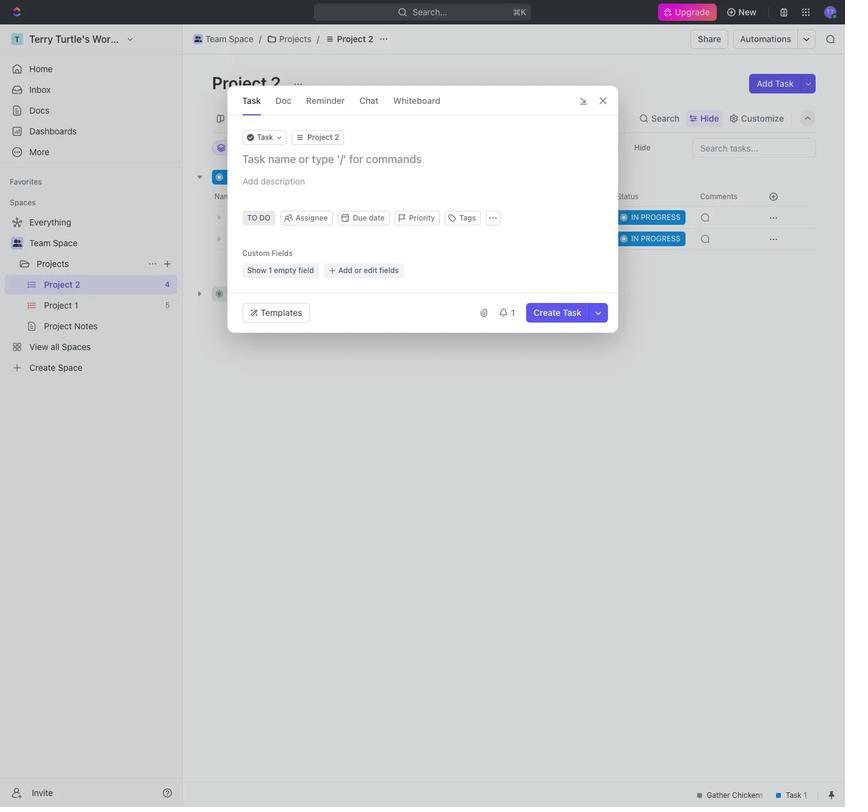Task type: describe. For each thing, give the bounding box(es) containing it.
task button
[[242, 130, 287, 145]]

0 vertical spatial team space link
[[190, 32, 257, 46]]

reminder button
[[306, 86, 345, 115]]

projects inside sidebar navigation
[[37, 259, 69, 269]]

or
[[355, 266, 362, 275]]

doc button
[[276, 86, 292, 115]]

hide inside dropdown button
[[701, 113, 719, 123]]

2 vertical spatial 1 button
[[494, 303, 522, 323]]

add for right add task button
[[757, 78, 773, 89]]

reminder
[[306, 95, 345, 105]]

hide inside button
[[634, 143, 651, 152]]

calendar
[[312, 113, 348, 123]]

priority
[[409, 213, 435, 223]]

due
[[353, 213, 367, 223]]

chat button
[[360, 86, 379, 115]]

1 button
[[494, 303, 522, 323]]

search button
[[636, 110, 684, 127]]

user group image
[[194, 36, 202, 42]]

tree inside sidebar navigation
[[5, 213, 177, 378]]

sidebar navigation
[[0, 24, 183, 808]]

dashboards link
[[5, 122, 177, 141]]

board link
[[226, 110, 252, 127]]

1 horizontal spatial projects link
[[264, 32, 315, 46]]

customize
[[741, 113, 784, 123]]

team space inside sidebar navigation
[[29, 238, 78, 248]]

share button
[[691, 29, 729, 49]]

to do inside dropdown button
[[247, 213, 271, 223]]

to inside dropdown button
[[247, 213, 257, 223]]

hide button
[[630, 141, 656, 155]]

assignee button
[[282, 213, 332, 223]]

add inside button
[[338, 266, 353, 275]]

docs
[[29, 105, 50, 116]]

custom
[[242, 249, 270, 258]]

gantt
[[415, 113, 438, 123]]

priority button
[[395, 211, 440, 226]]

1 / from the left
[[259, 34, 262, 44]]

hide button
[[686, 110, 723, 127]]

1 horizontal spatial projects
[[279, 34, 312, 44]]

fields
[[272, 249, 293, 258]]

search...
[[413, 7, 447, 17]]

do inside to do dropdown button
[[259, 213, 271, 223]]

tags button
[[445, 211, 481, 226]]

dashboards
[[29, 126, 77, 136]]

0 vertical spatial space
[[229, 34, 254, 44]]

task up custom
[[246, 234, 265, 244]]

automations button
[[734, 30, 798, 48]]

1 button for 2
[[275, 233, 292, 245]]

templates button
[[242, 303, 310, 323]]

whiteboard
[[393, 95, 441, 105]]

table link
[[368, 110, 393, 127]]

dialog containing task
[[227, 86, 618, 333]]

due date
[[353, 213, 385, 223]]

list link
[[272, 110, 289, 127]]

task up show 1 empty field
[[264, 255, 282, 265]]

home link
[[5, 59, 177, 79]]

inbox link
[[5, 80, 177, 100]]

add or edit fields
[[338, 266, 399, 275]]

task up board
[[242, 95, 261, 105]]

custom fields
[[242, 249, 293, 258]]

task 2
[[246, 234, 272, 244]]

home
[[29, 64, 53, 74]]

templates
[[261, 307, 302, 318]]

calendar link
[[309, 110, 348, 127]]

customize button
[[726, 110, 788, 127]]

1 up fields
[[286, 234, 290, 243]]

invite
[[32, 788, 53, 798]]

0 horizontal spatial projects link
[[37, 254, 143, 274]]

0 vertical spatial team
[[205, 34, 227, 44]]

0 vertical spatial project
[[337, 34, 366, 44]]

chat
[[360, 95, 379, 105]]

whiteboard button
[[393, 86, 441, 115]]

inbox
[[29, 84, 51, 95]]



Task type: locate. For each thing, give the bounding box(es) containing it.
1 horizontal spatial to
[[247, 213, 257, 223]]

1 vertical spatial to
[[227, 289, 237, 298]]

/
[[259, 34, 262, 44], [317, 34, 320, 44]]

create task button
[[527, 303, 589, 323]]

add or edit fields button
[[324, 263, 404, 278]]

task 1
[[246, 212, 271, 223]]

task inside dropdown button
[[257, 133, 273, 142]]

0 horizontal spatial space
[[53, 238, 78, 248]]

⌘k
[[513, 7, 526, 17]]

table
[[371, 113, 393, 123]]

0 horizontal spatial /
[[259, 34, 262, 44]]

projects
[[279, 34, 312, 44], [37, 259, 69, 269]]

0 vertical spatial to
[[247, 213, 257, 223]]

assignee
[[296, 213, 328, 223]]

new
[[739, 7, 757, 17]]

1 horizontal spatial team space link
[[190, 32, 257, 46]]

0 horizontal spatial do
[[239, 289, 250, 298]]

0 vertical spatial add task button
[[750, 74, 801, 94]]

field
[[298, 266, 314, 275]]

add up "show" on the top left of page
[[246, 255, 262, 265]]

0 vertical spatial project 2
[[337, 34, 373, 44]]

task button
[[242, 86, 261, 115]]

automations
[[741, 34, 792, 44]]

tags button
[[445, 211, 481, 226]]

1 horizontal spatial /
[[317, 34, 320, 44]]

1 button right "task 1"
[[274, 212, 291, 224]]

space right user group image at the left top of page
[[229, 34, 254, 44]]

upgrade link
[[659, 4, 717, 21]]

1 vertical spatial do
[[239, 289, 250, 298]]

2 vertical spatial add
[[338, 266, 353, 275]]

1 vertical spatial project 2
[[212, 73, 285, 93]]

1 vertical spatial team
[[29, 238, 51, 248]]

Task name or type '/' for commands text field
[[242, 152, 605, 167]]

1 horizontal spatial hide
[[701, 113, 719, 123]]

1 vertical spatial space
[[53, 238, 78, 248]]

task right 'create'
[[563, 307, 582, 318]]

1 button up fields
[[275, 233, 292, 245]]

add task up "show" on the top left of page
[[246, 255, 282, 265]]

gantt link
[[413, 110, 438, 127]]

edit
[[364, 266, 378, 275]]

1 vertical spatial add task
[[246, 255, 282, 265]]

to do down "show" on the top left of page
[[227, 289, 250, 298]]

1
[[267, 212, 271, 223], [285, 213, 289, 222], [286, 234, 290, 243], [269, 266, 272, 275], [511, 307, 515, 318]]

team space link
[[190, 32, 257, 46], [29, 234, 175, 253]]

dialog
[[227, 86, 618, 333]]

1 horizontal spatial add task
[[757, 78, 794, 89]]

user group image
[[13, 240, 22, 247]]

board
[[228, 113, 252, 123]]

add task button
[[750, 74, 801, 94], [241, 253, 287, 268]]

team space
[[205, 34, 254, 44], [29, 238, 78, 248]]

to
[[247, 213, 257, 223], [227, 289, 237, 298]]

0 horizontal spatial hide
[[634, 143, 651, 152]]

docs link
[[5, 101, 177, 120]]

1 horizontal spatial project 2
[[337, 34, 373, 44]]

show
[[247, 266, 267, 275]]

show 1 empty field
[[247, 266, 314, 275]]

fields
[[380, 266, 399, 275]]

upgrade
[[676, 7, 711, 17]]

1 inside dropdown button
[[511, 307, 515, 318]]

project 2
[[337, 34, 373, 44], [212, 73, 285, 93]]

1 vertical spatial add task button
[[241, 253, 287, 268]]

add for leftmost add task button
[[246, 255, 262, 265]]

projects link
[[264, 32, 315, 46], [37, 254, 143, 274]]

1 vertical spatial projects
[[37, 259, 69, 269]]

in
[[227, 172, 234, 182]]

add task for leftmost add task button
[[246, 255, 282, 265]]

0 vertical spatial projects
[[279, 34, 312, 44]]

1 horizontal spatial add
[[338, 266, 353, 275]]

do up task 2 at the top of page
[[259, 213, 271, 223]]

hide down "search" 'button'
[[634, 143, 651, 152]]

date
[[369, 213, 385, 223]]

0 horizontal spatial to
[[227, 289, 237, 298]]

0 horizontal spatial add task
[[246, 255, 282, 265]]

to do up task 2 at the top of page
[[247, 213, 271, 223]]

1 vertical spatial hide
[[634, 143, 651, 152]]

0 horizontal spatial team
[[29, 238, 51, 248]]

team space right user group image at the left top of page
[[205, 34, 254, 44]]

project
[[337, 34, 366, 44], [212, 73, 267, 93]]

1 left assignee
[[285, 213, 289, 222]]

do down "show" on the top left of page
[[239, 289, 250, 298]]

favorites button
[[5, 175, 47, 190]]

tree containing team space
[[5, 213, 177, 378]]

1 vertical spatial projects link
[[37, 254, 143, 274]]

0 horizontal spatial project
[[212, 73, 267, 93]]

1 horizontal spatial team
[[205, 34, 227, 44]]

add left or
[[338, 266, 353, 275]]

1 button for 1
[[274, 212, 291, 224]]

tags
[[460, 213, 476, 223]]

add task for right add task button
[[757, 78, 794, 89]]

1 up task 2 at the top of page
[[267, 212, 271, 223]]

0 horizontal spatial team space link
[[29, 234, 175, 253]]

1 vertical spatial 1 button
[[275, 233, 292, 245]]

1 right "show" on the top left of page
[[269, 266, 272, 275]]

team right user group image at the left top of page
[[205, 34, 227, 44]]

Search tasks... text field
[[693, 139, 815, 157]]

doc
[[276, 95, 292, 105]]

space inside sidebar navigation
[[53, 238, 78, 248]]

0 vertical spatial hide
[[701, 113, 719, 123]]

1 vertical spatial project
[[212, 73, 267, 93]]

0 horizontal spatial project 2
[[212, 73, 285, 93]]

1 horizontal spatial project
[[337, 34, 366, 44]]

0 vertical spatial 1 button
[[274, 212, 291, 224]]

1 vertical spatial team space
[[29, 238, 78, 248]]

0 vertical spatial to do
[[247, 213, 271, 223]]

0 vertical spatial do
[[259, 213, 271, 223]]

1 horizontal spatial team space
[[205, 34, 254, 44]]

2
[[368, 34, 373, 44], [271, 73, 281, 93], [290, 172, 295, 182], [267, 234, 272, 244], [264, 289, 269, 298]]

1 horizontal spatial do
[[259, 213, 271, 223]]

0 horizontal spatial team space
[[29, 238, 78, 248]]

1 vertical spatial add
[[246, 255, 262, 265]]

0 horizontal spatial add
[[246, 255, 262, 265]]

to do button
[[242, 211, 275, 226]]

in progress
[[227, 172, 276, 182]]

empty
[[274, 266, 296, 275]]

1 vertical spatial to do
[[227, 289, 250, 298]]

progress
[[236, 172, 276, 182]]

create
[[534, 307, 561, 318]]

2 / from the left
[[317, 34, 320, 44]]

1 button
[[274, 212, 291, 224], [275, 233, 292, 245], [494, 303, 522, 323]]

task
[[775, 78, 794, 89], [242, 95, 261, 105], [257, 133, 273, 142], [246, 212, 265, 223], [246, 234, 265, 244], [264, 255, 282, 265], [563, 307, 582, 318]]

favorites
[[10, 177, 42, 186]]

project 2 link
[[322, 32, 377, 46]]

team space right user group icon
[[29, 238, 78, 248]]

team
[[205, 34, 227, 44], [29, 238, 51, 248]]

1 vertical spatial team space link
[[29, 234, 175, 253]]

task down list link
[[257, 133, 273, 142]]

hide right search
[[701, 113, 719, 123]]

team inside sidebar navigation
[[29, 238, 51, 248]]

0 horizontal spatial add task button
[[241, 253, 287, 268]]

space right user group icon
[[53, 238, 78, 248]]

1 horizontal spatial add task button
[[750, 74, 801, 94]]

add
[[757, 78, 773, 89], [246, 255, 262, 265], [338, 266, 353, 275]]

spaces
[[10, 198, 36, 207]]

2 horizontal spatial add
[[757, 78, 773, 89]]

1 horizontal spatial space
[[229, 34, 254, 44]]

search
[[652, 113, 680, 123]]

0 vertical spatial projects link
[[264, 32, 315, 46]]

list
[[275, 113, 289, 123]]

add task up customize
[[757, 78, 794, 89]]

tree
[[5, 213, 177, 378]]

to do
[[247, 213, 271, 223], [227, 289, 250, 298]]

0 vertical spatial add
[[757, 78, 773, 89]]

new button
[[722, 2, 764, 22]]

1 button left 'create'
[[494, 303, 522, 323]]

priority button
[[395, 211, 440, 226]]

create task
[[534, 307, 582, 318]]

do
[[259, 213, 271, 223], [239, 289, 250, 298]]

1 left 'create'
[[511, 307, 515, 318]]

due date button
[[338, 211, 390, 226]]

0 horizontal spatial projects
[[37, 259, 69, 269]]

add up customize
[[757, 78, 773, 89]]

share
[[698, 34, 722, 44]]

0 vertical spatial team space
[[205, 34, 254, 44]]

task up task 2 at the top of page
[[246, 212, 265, 223]]

hide
[[701, 113, 719, 123], [634, 143, 651, 152]]

0 vertical spatial add task
[[757, 78, 794, 89]]

team right user group icon
[[29, 238, 51, 248]]

task up customize
[[775, 78, 794, 89]]

space
[[229, 34, 254, 44], [53, 238, 78, 248]]



Task type: vqa. For each thing, say whether or not it's contained in the screenshot.
Inbox link
yes



